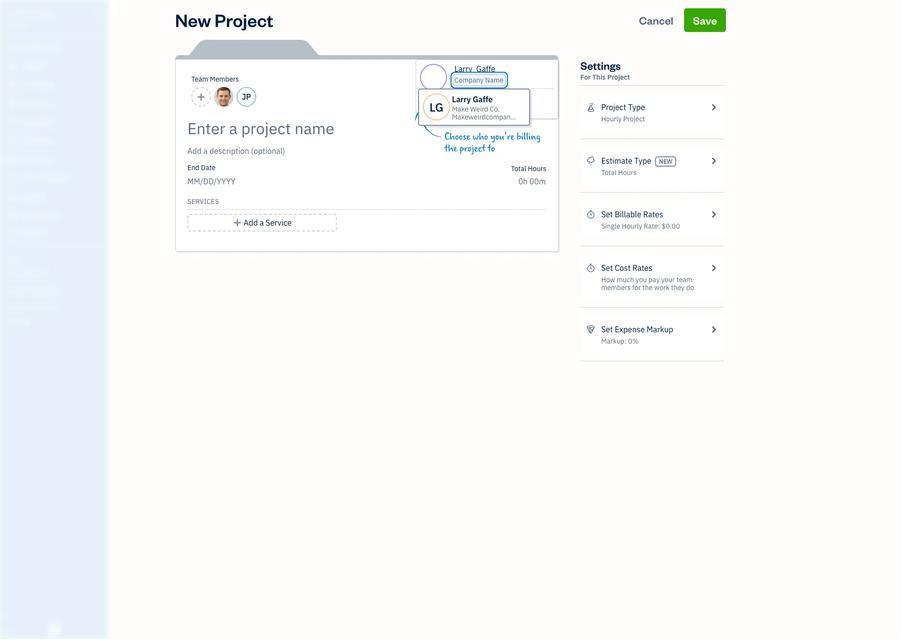 Task type: locate. For each thing, give the bounding box(es) containing it.
chevronright image for set billable rates
[[709, 209, 718, 220]]

expense image
[[6, 136, 18, 146]]

total hours up hourly budget 'text field'
[[511, 164, 547, 173]]

timetracking image
[[586, 209, 595, 220]]

total hours down estimate
[[601, 168, 637, 177]]

services
[[187, 197, 219, 206]]

expense
[[615, 325, 645, 334]]

Project Name text field
[[187, 119, 458, 138]]

End date in  format text field
[[187, 177, 307, 186]]

Project Description text field
[[187, 145, 458, 157]]

add a service button
[[187, 214, 337, 232]]

larry
[[452, 94, 471, 104]]

single hourly rate : $0.00
[[601, 222, 680, 231]]

project inside settings for this project
[[607, 73, 630, 82]]

project
[[215, 8, 273, 31], [607, 73, 630, 82], [601, 102, 626, 112], [623, 115, 645, 123]]

total down estimate
[[601, 168, 617, 177]]

0 vertical spatial rates
[[643, 210, 663, 219]]

1 horizontal spatial the
[[643, 283, 653, 292]]

2 set from the top
[[601, 263, 613, 273]]

0 horizontal spatial the
[[445, 143, 457, 154]]

0 vertical spatial type
[[628, 102, 645, 112]]

weird
[[470, 105, 488, 114]]

the right for
[[643, 283, 653, 292]]

1 horizontal spatial hours
[[618, 168, 637, 177]]

co.
[[490, 105, 500, 114]]

1 vertical spatial set
[[601, 263, 613, 273]]

chart image
[[6, 211, 18, 221]]

1 vertical spatial rates
[[633, 263, 653, 273]]

hourly down set billable rates
[[622, 222, 642, 231]]

rates
[[643, 210, 663, 219], [633, 263, 653, 273]]

the
[[445, 143, 457, 154], [643, 283, 653, 292]]

much
[[617, 275, 634, 284]]

end date
[[187, 163, 215, 172]]

0 horizontal spatial total hours
[[511, 164, 547, 173]]

0 horizontal spatial hours
[[528, 164, 547, 173]]

hours down estimate type
[[618, 168, 637, 177]]

lg
[[430, 99, 444, 115]]

total hours
[[511, 164, 547, 173], [601, 168, 637, 177]]

client image
[[6, 61, 18, 71]]

rates up rate
[[643, 210, 663, 219]]

a
[[260, 218, 264, 228]]

set up 'how'
[[601, 263, 613, 273]]

rates for set cost rates
[[633, 263, 653, 273]]

envelope image
[[455, 93, 464, 101]]

new project
[[175, 8, 273, 31]]

set billable rates
[[601, 210, 663, 219]]

1 vertical spatial the
[[643, 283, 653, 292]]

1 chevronright image from the top
[[709, 101, 718, 113]]

set up 'single'
[[601, 210, 613, 219]]

1 horizontal spatial total
[[601, 168, 617, 177]]

0 vertical spatial set
[[601, 210, 613, 219]]

rates for set billable rates
[[643, 210, 663, 219]]

gaffe
[[473, 94, 493, 104]]

invoice image
[[6, 99, 18, 109]]

estimate image
[[6, 80, 18, 90]]

1 horizontal spatial hourly
[[622, 222, 642, 231]]

chevronright image for set cost rates
[[709, 262, 718, 274]]

1 set from the top
[[601, 210, 613, 219]]

1 vertical spatial hourly
[[622, 222, 642, 231]]

markup: 0%
[[601, 337, 639, 346]]

set up markup:
[[601, 325, 613, 334]]

type
[[628, 102, 645, 112], [634, 156, 651, 166]]

1 vertical spatial type
[[634, 156, 651, 166]]

3 set from the top
[[601, 325, 613, 334]]

larry gaffe make weird co. makeweirdcompany@weird.co
[[452, 94, 546, 122]]

hourly down project type
[[601, 115, 622, 123]]

how much you pay your team members for the work they do
[[601, 275, 694, 292]]

cancel
[[639, 13, 673, 27]]

2 chevronright image from the top
[[709, 155, 718, 167]]

freshbooks image
[[46, 624, 62, 636]]

chevronright image
[[709, 101, 718, 113], [709, 155, 718, 167], [709, 209, 718, 220], [709, 262, 718, 274]]

markup
[[647, 325, 673, 334]]

type for project type
[[628, 102, 645, 112]]

total up hourly budget 'text field'
[[511, 164, 526, 173]]

total
[[511, 164, 526, 173], [601, 168, 617, 177]]

members
[[210, 75, 239, 84]]

add a service
[[244, 218, 292, 228]]

2 vertical spatial set
[[601, 325, 613, 334]]

hourly
[[601, 115, 622, 123], [622, 222, 642, 231]]

hours
[[528, 164, 547, 173], [618, 168, 637, 177]]

type left new
[[634, 156, 651, 166]]

3 chevronright image from the top
[[709, 209, 718, 220]]

members
[[601, 283, 631, 292]]

rates up 'you'
[[633, 263, 653, 273]]

hours up hourly budget 'text field'
[[528, 164, 547, 173]]

0 vertical spatial the
[[445, 143, 457, 154]]

pay
[[649, 275, 660, 284]]

jp
[[242, 92, 251, 102]]

0 horizontal spatial hourly
[[601, 115, 622, 123]]

4 chevronright image from the top
[[709, 262, 718, 274]]

the down choose
[[445, 143, 457, 154]]

service
[[266, 218, 292, 228]]

save button
[[684, 8, 726, 32]]

set
[[601, 210, 613, 219], [601, 263, 613, 273], [601, 325, 613, 334]]

type up hourly project
[[628, 102, 645, 112]]

they
[[671, 283, 685, 292]]



Task type: vqa. For each thing, say whether or not it's contained in the screenshot.
the topmost "Hourly"
yes



Task type: describe. For each thing, give the bounding box(es) containing it.
type for estimate type
[[634, 156, 651, 166]]

payment image
[[6, 118, 18, 127]]

Company Name text field
[[455, 76, 504, 85]]

end
[[187, 163, 199, 172]]

to
[[488, 143, 495, 154]]

billing
[[517, 131, 541, 143]]

estimate
[[601, 156, 633, 166]]

main element
[[0, 0, 133, 639]]

set for set billable rates
[[601, 210, 613, 219]]

set cost rates
[[601, 263, 653, 273]]

the inside how much you pay your team members for the work they do
[[643, 283, 653, 292]]

Phone Number text field
[[469, 106, 516, 115]]

inc
[[38, 9, 52, 19]]

Hourly Budget text field
[[518, 177, 547, 186]]

turtle
[[8, 9, 36, 19]]

who
[[473, 131, 488, 143]]

you
[[636, 275, 647, 284]]

chevronright image for project type
[[709, 101, 718, 113]]

:
[[658, 222, 660, 231]]

timetracking image
[[586, 262, 595, 274]]

chevronright image
[[709, 324, 718, 335]]

do
[[686, 283, 694, 292]]

how
[[601, 275, 615, 284]]

make
[[452, 105, 469, 114]]

bank connections image
[[7, 302, 105, 310]]

cancel button
[[630, 8, 682, 32]]

project type
[[601, 102, 645, 112]]

expenses image
[[586, 324, 595, 335]]

choose
[[445, 131, 470, 143]]

Last Name text field
[[476, 64, 496, 74]]

$0.00
[[662, 222, 680, 231]]

1 horizontal spatial total hours
[[601, 168, 637, 177]]

items and services image
[[7, 286, 105, 294]]

projects image
[[586, 101, 595, 113]]

set expense markup
[[601, 325, 673, 334]]

team
[[677, 275, 693, 284]]

phone image
[[455, 106, 464, 114]]

report image
[[6, 230, 18, 240]]

settings for this project
[[580, 59, 630, 82]]

settings
[[580, 59, 621, 72]]

billable
[[615, 210, 641, 219]]

apps image
[[7, 255, 105, 263]]

you're
[[491, 131, 514, 143]]

estimate type
[[601, 156, 651, 166]]

set for set expense markup
[[601, 325, 613, 334]]

team members
[[191, 75, 239, 84]]

0 vertical spatial hourly
[[601, 115, 622, 123]]

makeweirdcompany@weird.co
[[452, 113, 546, 122]]

turtle inc owner
[[8, 9, 52, 27]]

for
[[580, 73, 591, 82]]

work
[[654, 283, 670, 292]]

plus image
[[233, 217, 242, 229]]

set for set cost rates
[[601, 263, 613, 273]]

new
[[659, 158, 673, 165]]

rate
[[644, 222, 658, 231]]

0 horizontal spatial total
[[511, 164, 526, 173]]

timer image
[[6, 174, 18, 183]]

estimates image
[[586, 155, 595, 167]]

settings image
[[7, 318, 105, 326]]

team
[[191, 75, 208, 84]]

date
[[201, 163, 215, 172]]

hourly project
[[601, 115, 645, 123]]

this
[[592, 73, 606, 82]]

owner
[[8, 20, 26, 27]]

dashboard image
[[6, 43, 18, 53]]

save
[[693, 13, 717, 27]]

project
[[460, 143, 486, 154]]

project image
[[6, 155, 18, 165]]

add
[[244, 218, 258, 228]]

team members image
[[7, 271, 105, 278]]

markup:
[[601, 337, 627, 346]]

choose who you're billing the project to
[[445, 131, 541, 154]]

for
[[632, 283, 641, 292]]

money image
[[6, 192, 18, 202]]

First Name text field
[[455, 64, 473, 74]]

the inside choose who you're billing the project to
[[445, 143, 457, 154]]

chevronright image for estimate type
[[709, 155, 718, 167]]

0%
[[628, 337, 639, 346]]

single
[[601, 222, 620, 231]]

cost
[[615, 263, 631, 273]]

add team member image
[[197, 91, 206, 103]]

your
[[661, 275, 675, 284]]

Email Address text field
[[469, 93, 514, 102]]

new
[[175, 8, 211, 31]]



